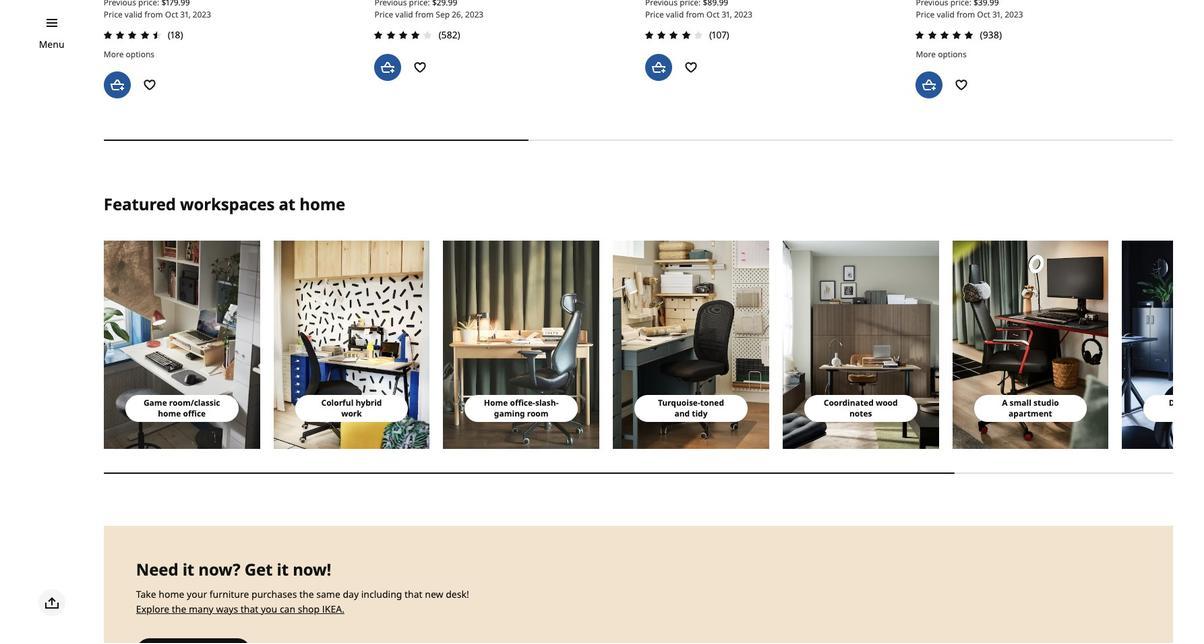 Task type: locate. For each thing, give the bounding box(es) containing it.
home left the office
[[158, 408, 181, 420]]

toned
[[701, 397, 724, 409]]

at
[[279, 193, 295, 215]]

game room/classic home office
[[144, 397, 220, 420]]

4 valid from the left
[[937, 9, 955, 20]]

coordinated wood notes list item
[[783, 241, 939, 449]]

turquoise-
[[658, 397, 701, 409]]

2023
[[193, 9, 211, 20], [465, 9, 484, 20], [734, 9, 753, 20], [1005, 9, 1024, 20]]

more for (18)
[[104, 48, 124, 60]]

from
[[145, 9, 163, 20], [415, 9, 434, 20], [686, 9, 705, 20], [957, 9, 975, 20]]

price valid from oct 31, 2023 up (18)
[[104, 9, 211, 20]]

apartment
[[1009, 408, 1053, 420]]

oct up the (107)
[[707, 9, 720, 20]]

31, up the (107)
[[722, 9, 732, 20]]

price
[[104, 9, 123, 20], [375, 9, 393, 20], [645, 9, 664, 20], [916, 9, 935, 20]]

home
[[300, 193, 345, 215], [158, 408, 181, 420], [159, 588, 184, 601]]

options down review: 4.6 out of 5 stars. total reviews: 18 image
[[126, 48, 155, 60]]

oct up (18)
[[165, 9, 178, 20]]

31,
[[180, 9, 191, 20], [722, 9, 732, 20], [993, 9, 1003, 20]]

4 price from the left
[[916, 9, 935, 20]]

price up review: 4.6 out of 5 stars. total reviews: 18 image
[[104, 9, 123, 20]]

more down the review: 4.8 out of 5 stars. total reviews: 938 image
[[916, 48, 936, 60]]

3 price valid from oct 31, 2023 from the left
[[916, 9, 1024, 20]]

tidy
[[692, 408, 708, 420]]

2 vertical spatial home
[[159, 588, 184, 601]]

need it now? get it now!
[[136, 559, 331, 581]]

3 2023 from the left
[[734, 9, 753, 20]]

0 vertical spatial scrollbar
[[104, 132, 1174, 149]]

review: 4.8 out of 5 stars. total reviews: 938 image
[[912, 27, 978, 43]]

a workspace in a bright, colorful room with a gladhöjden sit-stand desk placed by a graphic-patterned wall. image
[[274, 241, 430, 449]]

0 horizontal spatial the
[[172, 603, 186, 616]]

price valid from oct 31, 2023 up the (107)
[[645, 9, 753, 20]]

it
[[183, 559, 194, 581], [277, 559, 289, 581]]

2 horizontal spatial 31,
[[993, 9, 1003, 20]]

(582)
[[439, 28, 461, 41]]

more options down review: 4.6 out of 5 stars. total reviews: 18 image
[[104, 48, 155, 60]]

home office-slash- gaming room button
[[465, 395, 578, 422]]

more down review: 4.6 out of 5 stars. total reviews: 18 image
[[104, 48, 124, 60]]

can
[[280, 603, 296, 616]]

from for (107)
[[686, 9, 705, 20]]

1 vertical spatial scrollbar
[[104, 466, 1174, 482]]

the up shop
[[299, 588, 314, 601]]

1 31, from the left
[[180, 9, 191, 20]]

more options
[[104, 48, 155, 60], [916, 48, 967, 60]]

dark, dr button
[[1144, 395, 1201, 422]]

from up the review: 4.8 out of 5 stars. total reviews: 938 image
[[957, 9, 975, 20]]

3 from from the left
[[686, 9, 705, 20]]

valid up the review: 4.8 out of 5 stars. total reviews: 938 image
[[937, 9, 955, 20]]

home right at
[[300, 193, 345, 215]]

3 price from the left
[[645, 9, 664, 20]]

and
[[675, 408, 690, 420]]

coordinated wood notes
[[824, 397, 898, 420]]

from for (938)
[[957, 9, 975, 20]]

0 vertical spatial home
[[300, 193, 345, 215]]

valid up review: 4.1 out of 5 stars. total reviews: 582 image
[[395, 9, 413, 20]]

colorful
[[321, 397, 354, 409]]

2 oct from the left
[[707, 9, 720, 20]]

price valid from oct 31, 2023 up (938)
[[916, 9, 1024, 20]]

the left the many on the left bottom of page
[[172, 603, 186, 616]]

0 horizontal spatial more
[[104, 48, 124, 60]]

1 price valid from oct 31, 2023 from the left
[[104, 9, 211, 20]]

price for (107)
[[645, 9, 664, 20]]

31, up (938)
[[993, 9, 1003, 20]]

office
[[183, 408, 206, 420]]

1 oct from the left
[[165, 9, 178, 20]]

desk!
[[446, 588, 469, 601]]

purchases
[[252, 588, 297, 601]]

from up review: 3.8 out of 5 stars. total reviews: 107 image
[[686, 9, 705, 20]]

more options down the review: 4.8 out of 5 stars. total reviews: 938 image
[[916, 48, 967, 60]]

3 oct from the left
[[978, 9, 991, 20]]

1 valid from the left
[[125, 9, 142, 20]]

studio
[[1034, 397, 1059, 409]]

2 options from the left
[[938, 48, 967, 60]]

valid for (18)
[[125, 9, 142, 20]]

valid for (938)
[[937, 9, 955, 20]]

dr
[[1193, 397, 1201, 409]]

scrollbar
[[104, 132, 1174, 149], [104, 466, 1174, 482]]

2 more from the left
[[916, 48, 936, 60]]

that left new
[[405, 588, 423, 601]]

1 vertical spatial that
[[241, 603, 259, 616]]

price for (18)
[[104, 9, 123, 20]]

1 price from the left
[[104, 9, 123, 20]]

valid up review: 4.6 out of 5 stars. total reviews: 18 image
[[125, 9, 142, 20]]

featured
[[104, 193, 176, 215]]

1 horizontal spatial more options
[[916, 48, 967, 60]]

0 horizontal spatial it
[[183, 559, 194, 581]]

valid
[[125, 9, 142, 20], [395, 9, 413, 20], [666, 9, 684, 20], [937, 9, 955, 20]]

need
[[136, 559, 178, 581]]

oct for (938)
[[978, 9, 991, 20]]

options for (18)
[[126, 48, 155, 60]]

oct up (938)
[[978, 9, 991, 20]]

valid up review: 3.8 out of 5 stars. total reviews: 107 image
[[666, 9, 684, 20]]

0 horizontal spatial that
[[241, 603, 259, 616]]

0 horizontal spatial options
[[126, 48, 155, 60]]

a workspace with a gruppspel gaming chair and a ridspö oak-veneer desk beneath wall-covering dark-green rosenmandel curtains. image
[[443, 241, 600, 449]]

0 horizontal spatial 31,
[[180, 9, 191, 20]]

31, for (938)
[[993, 9, 1003, 20]]

dark, dr list item
[[1123, 241, 1201, 449]]

3 31, from the left
[[993, 9, 1003, 20]]

1 it from the left
[[183, 559, 194, 581]]

2 from from the left
[[415, 9, 434, 20]]

workspaces
[[180, 193, 275, 215]]

1 horizontal spatial it
[[277, 559, 289, 581]]

home up explore at the left of page
[[159, 588, 184, 601]]

options down the review: 4.8 out of 5 stars. total reviews: 938 image
[[938, 48, 967, 60]]

price valid from oct 31, 2023
[[104, 9, 211, 20], [645, 9, 753, 20], [916, 9, 1024, 20]]

2 horizontal spatial price valid from oct 31, 2023
[[916, 9, 1024, 20]]

4 from from the left
[[957, 9, 975, 20]]

1 from from the left
[[145, 9, 163, 20]]

home office-slash- gaming room
[[484, 397, 559, 420]]

1 horizontal spatial price valid from oct 31, 2023
[[645, 9, 753, 20]]

1 horizontal spatial oct
[[707, 9, 720, 20]]

price up review: 3.8 out of 5 stars. total reviews: 107 image
[[645, 9, 664, 20]]

oct
[[165, 9, 178, 20], [707, 9, 720, 20], [978, 9, 991, 20]]

options
[[126, 48, 155, 60], [938, 48, 967, 60]]

price up review: 4.1 out of 5 stars. total reviews: 582 image
[[375, 9, 393, 20]]

new
[[425, 588, 444, 601]]

a dark gray idåsen shelving unit used as a room divider in a home workspace, holding storage boxes, books and other items. image
[[1123, 241, 1201, 449]]

more
[[104, 48, 124, 60], [916, 48, 936, 60]]

1 more options from the left
[[104, 48, 155, 60]]

1 horizontal spatial the
[[299, 588, 314, 601]]

0 vertical spatial the
[[299, 588, 314, 601]]

day
[[343, 588, 359, 601]]

1 horizontal spatial 31,
[[722, 9, 732, 20]]

from for (18)
[[145, 9, 163, 20]]

1 options from the left
[[126, 48, 155, 60]]

2023 for (582)
[[465, 9, 484, 20]]

take home your furniture purchases the same day including that new desk! explore the many ways that you can shop ikea.
[[136, 588, 469, 616]]

0 horizontal spatial price valid from oct 31, 2023
[[104, 9, 211, 20]]

0 horizontal spatial more options
[[104, 48, 155, 60]]

1 horizontal spatial that
[[405, 588, 423, 601]]

home inside the game room/classic home office
[[158, 408, 181, 420]]

that left you
[[241, 603, 259, 616]]

it up the your
[[183, 559, 194, 581]]

from left the sep
[[415, 9, 434, 20]]

2 more options from the left
[[916, 48, 967, 60]]

price valid from oct 31, 2023 for (938)
[[916, 9, 1024, 20]]

1 more from the left
[[104, 48, 124, 60]]

from up review: 4.6 out of 5 stars. total reviews: 18 image
[[145, 9, 163, 20]]

1 2023 from the left
[[193, 9, 211, 20]]

price up the review: 4.8 out of 5 stars. total reviews: 938 image
[[916, 9, 935, 20]]

2 horizontal spatial oct
[[978, 9, 991, 20]]

1 vertical spatial home
[[158, 408, 181, 420]]

price valid from sep 26, 2023
[[375, 9, 484, 20]]

2 price from the left
[[375, 9, 393, 20]]

0 horizontal spatial oct
[[165, 9, 178, 20]]

3 valid from the left
[[666, 9, 684, 20]]

2 price valid from oct 31, 2023 from the left
[[645, 9, 753, 20]]

2 valid from the left
[[395, 9, 413, 20]]

2 scrollbar from the top
[[104, 466, 1174, 482]]

the
[[299, 588, 314, 601], [172, 603, 186, 616]]

now?
[[199, 559, 240, 581]]

1 horizontal spatial more
[[916, 48, 936, 60]]

turquoise-toned and tidy list item
[[613, 241, 769, 449]]

office-
[[510, 397, 536, 409]]

4 2023 from the left
[[1005, 9, 1024, 20]]

small
[[1010, 397, 1032, 409]]

shop
[[298, 603, 320, 616]]

31, up (18)
[[180, 9, 191, 20]]

your
[[187, 588, 207, 601]]

2 2023 from the left
[[465, 9, 484, 20]]

it right get
[[277, 559, 289, 581]]

2 31, from the left
[[722, 9, 732, 20]]

that
[[405, 588, 423, 601], [241, 603, 259, 616]]

price for (938)
[[916, 9, 935, 20]]

explore the many ways that you can shop ikea. link
[[136, 603, 345, 616]]

options for (938)
[[938, 48, 967, 60]]

1 horizontal spatial options
[[938, 48, 967, 60]]

a small studio apartment
[[1002, 397, 1059, 420]]



Task type: describe. For each thing, give the bounding box(es) containing it.
price for (582)
[[375, 9, 393, 20]]

26,
[[452, 9, 463, 20]]

hybrid
[[356, 397, 382, 409]]

1 vertical spatial the
[[172, 603, 186, 616]]

ikea.
[[322, 603, 345, 616]]

you
[[261, 603, 277, 616]]

from for (582)
[[415, 9, 434, 20]]

price valid from oct 31, 2023 for (107)
[[645, 9, 753, 20]]

turquoise-toned and tidy button
[[635, 395, 748, 422]]

sep
[[436, 9, 450, 20]]

work
[[341, 408, 362, 420]]

colorful hybrid work button
[[295, 395, 408, 422]]

review: 4.6 out of 5 stars. total reviews: 18 image
[[100, 27, 165, 43]]

a small studio apartment list item
[[953, 241, 1109, 449]]

now!
[[293, 559, 331, 581]]

(107)
[[710, 28, 730, 41]]

including
[[361, 588, 402, 601]]

coordinated wood notes button
[[805, 395, 918, 422]]

valid for (107)
[[666, 9, 684, 20]]

a tidy workspace centered around a gray-turquoise alex desk, matching alex drawer units and white skådis pegboards. image
[[613, 241, 769, 449]]

1 scrollbar from the top
[[104, 132, 1174, 149]]

(18)
[[168, 28, 183, 41]]

featured workspaces at home
[[104, 193, 345, 215]]

dark,
[[1169, 397, 1191, 409]]

furniture
[[210, 588, 249, 601]]

home office-slash- gaming room list item
[[443, 241, 600, 449]]

gaming
[[494, 408, 525, 420]]

valid for (582)
[[395, 9, 413, 20]]

room/classic
[[169, 397, 220, 409]]

home inside take home your furniture purchases the same day including that new desk! explore the many ways that you can shop ikea.
[[159, 588, 184, 601]]

home
[[484, 397, 508, 409]]

game room/classic home office button
[[125, 395, 238, 422]]

more options for (18)
[[104, 48, 155, 60]]

review: 4.1 out of 5 stars. total reviews: 582 image
[[371, 27, 436, 43]]

more options for (938)
[[916, 48, 967, 60]]

notes
[[850, 408, 872, 420]]

take
[[136, 588, 156, 601]]

get
[[245, 559, 273, 581]]

wood
[[876, 397, 898, 409]]

dark, dr
[[1169, 397, 1201, 420]]

game room/classic home office list item
[[104, 241, 260, 449]]

31, for (18)
[[180, 9, 191, 20]]

menu
[[39, 38, 64, 51]]

a workspace with a trotten sit/stand desk with a vattenkar laptop/monitor stand supporting a laptop on top of it. image
[[104, 241, 260, 449]]

game
[[144, 397, 167, 409]]

0 vertical spatial that
[[405, 588, 423, 601]]

2023 for (107)
[[734, 9, 753, 20]]

2 it from the left
[[277, 559, 289, 581]]

oct for (107)
[[707, 9, 720, 20]]

a tidy gaming space centered around a black huvudspelare desk, a black huvudspelare gaming chair and a lånespelare ring light. image
[[953, 241, 1109, 449]]

same
[[316, 588, 340, 601]]

price valid from oct 31, 2023 for (18)
[[104, 9, 211, 20]]

many
[[189, 603, 214, 616]]

(938)
[[980, 28, 1002, 41]]

coordinated
[[824, 397, 874, 409]]

31, for (107)
[[722, 9, 732, 20]]

explore
[[136, 603, 169, 616]]

2023 for (18)
[[193, 9, 211, 20]]

a softly sunlit room with a bekant sit-stand desk, a golden-brown alefjäll office chair and a wall of wood-front cabinets. image
[[783, 241, 939, 449]]

turquoise-toned and tidy
[[658, 397, 724, 420]]

a
[[1002, 397, 1008, 409]]

colorful hybrid work
[[321, 397, 382, 420]]

menu button
[[39, 37, 64, 52]]

slash-
[[536, 397, 559, 409]]

a small studio apartment button
[[974, 395, 1088, 422]]

oct for (18)
[[165, 9, 178, 20]]

2023 for (938)
[[1005, 9, 1024, 20]]

colorful hybrid work list item
[[274, 241, 430, 449]]

room
[[527, 408, 549, 420]]

review: 3.8 out of 5 stars. total reviews: 107 image
[[641, 27, 707, 43]]

ways
[[216, 603, 238, 616]]

more for (938)
[[916, 48, 936, 60]]



Task type: vqa. For each thing, say whether or not it's contained in the screenshot.
1st More options from right
yes



